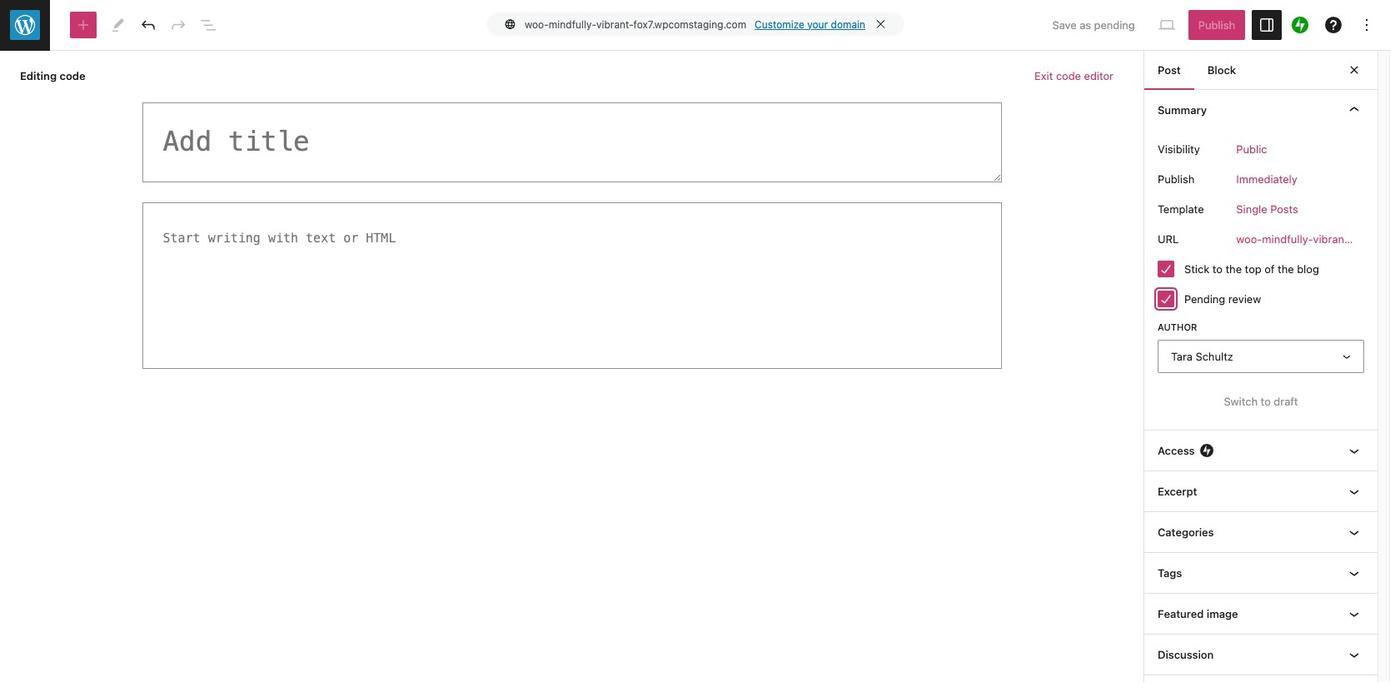 Task type: locate. For each thing, give the bounding box(es) containing it.
Pending review checkbox
[[1158, 291, 1175, 308]]

0 horizontal spatial the
[[1226, 263, 1243, 276]]

1 horizontal spatial woo-
[[1237, 232, 1263, 246]]

code right exit
[[1057, 69, 1082, 82]]

to inside button
[[1261, 395, 1271, 409]]

0 vertical spatial vibrant-
[[597, 18, 634, 30]]

vibrant- for fox7.wpcomstaging.com
[[597, 18, 634, 30]]

your
[[808, 18, 828, 30]]

0 vertical spatial to
[[1213, 263, 1223, 276]]

1 horizontal spatial the
[[1278, 263, 1295, 276]]

to for stick
[[1213, 263, 1223, 276]]

1 vertical spatial vibrant-
[[1314, 232, 1353, 246]]

public
[[1237, 142, 1268, 156]]

domain
[[831, 18, 866, 30]]

the left top
[[1226, 263, 1243, 276]]

code inside button
[[1057, 69, 1082, 82]]

publish
[[1199, 18, 1236, 32], [1158, 172, 1195, 186]]

pending review
[[1185, 293, 1262, 306]]

top
[[1245, 263, 1262, 276]]

categories
[[1158, 526, 1215, 539]]

code right editing
[[60, 69, 85, 82]]

save as pending button
[[1043, 10, 1146, 40]]

jetpack image
[[1292, 17, 1309, 33]]

0 horizontal spatial to
[[1213, 263, 1223, 276]]

single posts button
[[1227, 194, 1309, 224]]

access
[[1158, 444, 1195, 458]]

tags button
[[1145, 554, 1378, 594]]

excerpt
[[1158, 485, 1198, 499]]

editing
[[20, 69, 57, 82]]

woo-mindfully-vibrant-fox7.wp button
[[1227, 224, 1391, 254]]

as
[[1080, 18, 1092, 32]]

redo image
[[168, 15, 188, 35]]

0 horizontal spatial publish
[[1158, 172, 1195, 186]]

editing code
[[20, 69, 85, 82]]

exit
[[1035, 69, 1054, 82]]

0 vertical spatial mindfully-
[[549, 18, 597, 30]]

review
[[1229, 293, 1262, 306]]

1 vertical spatial to
[[1261, 395, 1271, 409]]

publish up block
[[1199, 18, 1236, 32]]

mindfully-
[[549, 18, 597, 30], [1263, 232, 1314, 246]]

preview image
[[1157, 15, 1177, 35]]

1 horizontal spatial to
[[1261, 395, 1271, 409]]

woo- for woo-mindfully-vibrant-fox7.wp
[[1237, 232, 1263, 246]]

help image
[[1324, 15, 1344, 35]]

switch to draft button
[[1158, 387, 1365, 417]]

to
[[1213, 263, 1223, 276], [1261, 395, 1271, 409]]

1 horizontal spatial code
[[1057, 69, 1082, 82]]

excerpt button
[[1145, 472, 1378, 512]]

mindfully- inside woo-mindfully-vibrant-fox7.wp 'dropdown button'
[[1263, 232, 1314, 246]]

featured image
[[1158, 608, 1239, 621]]

mindfully- for woo-mindfully-vibrant-fox7.wpcomstaging.com customize your domain
[[549, 18, 597, 30]]

vibrant-
[[597, 18, 634, 30], [1314, 232, 1353, 246]]

1 vertical spatial woo-
[[1237, 232, 1263, 246]]

woo- inside 'dropdown button'
[[1237, 232, 1263, 246]]

publish down "visibility" on the top right of page
[[1158, 172, 1195, 186]]

1 code from the left
[[60, 69, 85, 82]]

the
[[1226, 263, 1243, 276], [1278, 263, 1295, 276]]

code
[[60, 69, 85, 82], [1057, 69, 1082, 82]]

to left draft
[[1261, 395, 1271, 409]]

to right 'stick'
[[1213, 263, 1223, 276]]

0 vertical spatial woo-
[[525, 18, 549, 30]]

publish button
[[1189, 10, 1246, 40]]

customize
[[755, 18, 805, 30]]

2 code from the left
[[1057, 69, 1082, 82]]

exit code editor
[[1035, 69, 1114, 82]]

1 horizontal spatial mindfully-
[[1263, 232, 1314, 246]]

1 vertical spatial mindfully-
[[1263, 232, 1314, 246]]

0 vertical spatial publish
[[1199, 18, 1236, 32]]

woo- for woo-mindfully-vibrant-fox7.wpcomstaging.com customize your domain
[[525, 18, 549, 30]]

1 horizontal spatial publish
[[1199, 18, 1236, 32]]

post button
[[1145, 50, 1195, 90]]

publish inside dropdown button
[[1199, 18, 1236, 32]]

1 horizontal spatial vibrant-
[[1314, 232, 1353, 246]]

of
[[1265, 263, 1275, 276]]

stick
[[1185, 263, 1210, 276]]

0 horizontal spatial code
[[60, 69, 85, 82]]

0 horizontal spatial woo-
[[525, 18, 549, 30]]

summary button
[[1145, 90, 1378, 130]]

2 the from the left
[[1278, 263, 1295, 276]]

vibrant- inside woo-mindfully-vibrant-fox7.wp 'dropdown button'
[[1314, 232, 1353, 246]]

fox7.wp
[[1353, 232, 1391, 246]]

single posts
[[1237, 202, 1299, 216]]

editor
[[1085, 69, 1114, 82]]

the right of
[[1278, 263, 1295, 276]]

0 horizontal spatial mindfully-
[[549, 18, 597, 30]]

0 horizontal spatial vibrant-
[[597, 18, 634, 30]]

1 vertical spatial publish
[[1158, 172, 1195, 186]]

woo-
[[525, 18, 549, 30], [1237, 232, 1263, 246]]

mindfully- for woo-mindfully-vibrant-fox7.wp
[[1263, 232, 1314, 246]]



Task type: vqa. For each thing, say whether or not it's contained in the screenshot.
HOME
no



Task type: describe. For each thing, give the bounding box(es) containing it.
access button
[[1145, 431, 1378, 471]]

code for exit
[[1057, 69, 1082, 82]]

woo-mindfully-vibrant-fox7.wp
[[1237, 232, 1391, 246]]

single
[[1237, 202, 1268, 216]]

save as pending
[[1053, 18, 1136, 32]]

block
[[1208, 63, 1237, 77]]

block button
[[1195, 50, 1250, 90]]

tags
[[1158, 567, 1183, 580]]

vibrant- for fox7.wp
[[1314, 232, 1353, 246]]

fox7.wpcomstaging.com
[[634, 18, 747, 30]]

featured image button
[[1145, 594, 1378, 634]]

template
[[1158, 202, 1205, 216]]

draft
[[1274, 395, 1299, 409]]

image
[[1207, 608, 1239, 621]]

1 the from the left
[[1226, 263, 1243, 276]]

options image
[[1357, 15, 1377, 35]]

Start writing with text or HTML text field
[[142, 202, 1002, 369]]

visibility
[[1158, 142, 1201, 156]]

stick to the top of the blog
[[1185, 263, 1320, 276]]

url
[[1158, 232, 1179, 246]]

undo image
[[138, 15, 158, 35]]

switch to draft
[[1224, 395, 1299, 409]]

switch
[[1224, 395, 1258, 409]]

Add title text field
[[142, 102, 1002, 182]]

settings image
[[1257, 15, 1277, 35]]

immediately
[[1237, 172, 1298, 186]]

author
[[1158, 322, 1198, 332]]

close settings image
[[1345, 60, 1365, 80]]

save
[[1053, 18, 1077, 32]]

discussion button
[[1145, 635, 1378, 675]]

to for switch
[[1261, 395, 1271, 409]]

immediately button
[[1227, 164, 1308, 194]]

discussion
[[1158, 649, 1214, 662]]

categories button
[[1145, 513, 1378, 553]]

Stick to the top of the blog checkbox
[[1158, 261, 1175, 278]]

customize your domain button
[[755, 18, 866, 30]]

featured
[[1158, 608, 1204, 621]]

exit code editor button
[[1025, 61, 1124, 91]]

pending
[[1095, 18, 1136, 32]]

woo-mindfully-vibrant-fox7.wpcomstaging.com customize your domain
[[525, 18, 866, 30]]

summary
[[1158, 103, 1207, 117]]

public button
[[1227, 134, 1278, 164]]

pending
[[1185, 293, 1226, 306]]

code for editing
[[60, 69, 85, 82]]

posts
[[1271, 202, 1299, 216]]

blog
[[1298, 263, 1320, 276]]

post
[[1158, 63, 1181, 77]]



